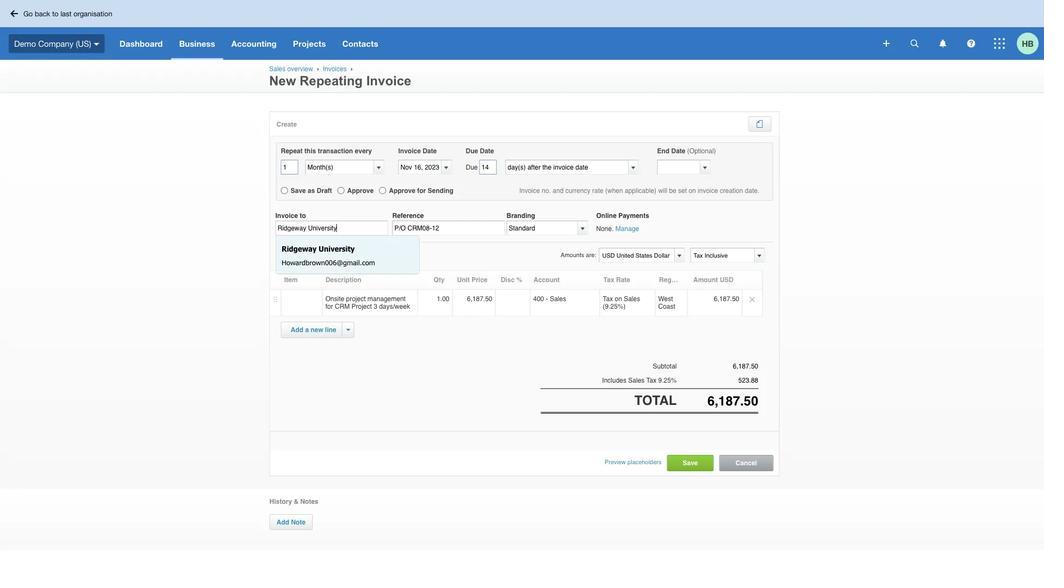 Task type: locate. For each thing, give the bounding box(es) containing it.
for
[[417, 187, 426, 194], [325, 303, 333, 311]]

1 vertical spatial save
[[683, 459, 698, 467]]

tax left 9.25%
[[646, 377, 656, 384]]

contacts button
[[334, 27, 386, 60]]

0 horizontal spatial to
[[52, 9, 58, 18]]

0 horizontal spatial ›
[[317, 65, 319, 73]]

new
[[269, 74, 296, 88]]

&
[[294, 498, 298, 506]]

projects
[[293, 39, 326, 48]]

dashboard
[[119, 39, 163, 48]]

approve for approve
[[347, 187, 374, 194]]

be
[[669, 187, 676, 194]]

unit price
[[457, 276, 488, 284]]

university
[[319, 245, 355, 253]]

currency
[[565, 187, 590, 194]]

sales
[[269, 65, 286, 73], [550, 295, 566, 303], [624, 295, 640, 303], [628, 377, 645, 384]]

1 vertical spatial to
[[300, 212, 306, 219]]

on right set
[[689, 187, 696, 194]]

svg image
[[994, 38, 1005, 49], [94, 43, 99, 46]]

add for add note
[[277, 518, 289, 526]]

1 horizontal spatial add
[[291, 326, 303, 334]]

invoice down contacts popup button
[[366, 74, 411, 88]]

1 6,187.50 from the left
[[467, 295, 492, 303]]

back
[[35, 9, 50, 18]]

for left sending
[[417, 187, 426, 194]]

save inside button
[[683, 459, 698, 467]]

0 vertical spatial save
[[291, 187, 306, 194]]

0 vertical spatial on
[[689, 187, 696, 194]]

2 vertical spatial tax
[[646, 377, 656, 384]]

1 horizontal spatial on
[[689, 187, 696, 194]]

None text field
[[658, 160, 700, 174], [507, 221, 578, 235], [691, 249, 764, 262], [677, 363, 758, 370], [677, 377, 758, 385], [677, 393, 758, 408], [658, 160, 700, 174], [507, 221, 578, 235], [691, 249, 764, 262], [677, 363, 758, 370], [677, 377, 758, 385], [677, 393, 758, 408]]

0 horizontal spatial on
[[615, 295, 622, 303]]

0 vertical spatial add
[[291, 326, 303, 334]]

Reference text field
[[392, 221, 505, 236]]

tax
[[604, 276, 614, 284], [603, 295, 613, 303], [646, 377, 656, 384]]

0 horizontal spatial date
[[423, 147, 437, 155]]

save right "placeholders"
[[683, 459, 698, 467]]

set
[[678, 187, 687, 194]]

online
[[596, 212, 617, 219]]

qty
[[434, 276, 445, 284]]

0 horizontal spatial save
[[291, 187, 306, 194]]

Invoice                                                                Date text field
[[399, 160, 441, 174]]

company
[[38, 39, 74, 48]]

add note link
[[269, 514, 313, 530]]

sales overview link
[[269, 65, 313, 73]]

0 horizontal spatial for
[[325, 303, 333, 311]]

due
[[466, 147, 478, 155], [466, 163, 478, 171]]

projects button
[[285, 27, 334, 60]]

add
[[291, 326, 303, 334], [277, 518, 289, 526]]

sales right includes
[[628, 377, 645, 384]]

includes sales tax 9.25%
[[602, 377, 677, 384]]

date up due date text field
[[480, 147, 494, 155]]

go
[[23, 9, 33, 18]]

invoice down save as draft option
[[275, 212, 298, 219]]

save left as
[[291, 187, 306, 194]]

3 date from the left
[[671, 147, 685, 155]]

usd
[[720, 276, 734, 284]]

1 approve from the left
[[347, 187, 374, 194]]

navigation
[[111, 27, 875, 60]]

tax inside tax on sales (9.25%)
[[603, 295, 613, 303]]

disc %
[[501, 276, 522, 284]]

svg image inside go back to last organisation link
[[10, 10, 18, 17]]

a
[[305, 326, 309, 334]]

coast
[[658, 303, 675, 311]]

demo
[[14, 39, 36, 48]]

onsite project management for crm project 3 days/week
[[325, 295, 410, 311]]

add a new line
[[291, 326, 336, 334]]

are:
[[586, 252, 596, 258]]

date up invoice                                                                date 'text field'
[[423, 147, 437, 155]]

None text field
[[281, 160, 298, 175], [306, 160, 374, 174], [506, 160, 628, 174], [275, 221, 388, 236], [600, 249, 673, 262], [281, 160, 298, 175], [306, 160, 374, 174], [506, 160, 628, 174], [275, 221, 388, 236], [600, 249, 673, 262]]

add a new line link
[[284, 322, 343, 338]]

0 horizontal spatial approve
[[347, 187, 374, 194]]

svg image
[[10, 10, 18, 17], [911, 39, 919, 48], [939, 39, 946, 48], [967, 39, 975, 48], [883, 40, 890, 47]]

to
[[52, 9, 58, 18], [300, 212, 306, 219]]

add note
[[277, 518, 306, 526]]

1 vertical spatial tax
[[603, 295, 613, 303]]

organisation
[[74, 9, 112, 18]]

cancel
[[736, 459, 757, 467]]

on down the tax rate
[[615, 295, 622, 303]]

› right invoices
[[351, 65, 353, 73]]

business
[[179, 39, 215, 48]]

due right invoice                                                                date
[[466, 147, 478, 155]]

2 due from the top
[[466, 163, 478, 171]]

sales down rate
[[624, 295, 640, 303]]

to down save as draft
[[300, 212, 306, 219]]

approve right approve "radio"
[[347, 187, 374, 194]]

approve for approve for sending
[[389, 187, 415, 194]]

1 › from the left
[[317, 65, 319, 73]]

management
[[368, 295, 406, 303]]

1 date from the left
[[423, 147, 437, 155]]

approve right approve for sending radio
[[389, 187, 415, 194]]

1 vertical spatial on
[[615, 295, 622, 303]]

this
[[304, 147, 316, 155]]

6,187.50 down price at the top left
[[467, 295, 492, 303]]

reference
[[392, 212, 424, 219]]

on inside tax on sales (9.25%)
[[615, 295, 622, 303]]

date for end
[[671, 147, 685, 155]]

amount usd
[[693, 276, 734, 284]]

add left a
[[291, 326, 303, 334]]

svg image left hb
[[994, 38, 1005, 49]]

notes
[[300, 498, 318, 506]]

sales inside tax on sales (9.25%)
[[624, 295, 640, 303]]

9.25%
[[658, 377, 677, 384]]

navigation containing dashboard
[[111, 27, 875, 60]]

preview placeholders
[[605, 459, 662, 466]]

1 horizontal spatial save
[[683, 459, 698, 467]]

tax down the tax rate
[[603, 295, 613, 303]]

1 vertical spatial for
[[325, 303, 333, 311]]

invoice left no.
[[519, 187, 540, 194]]

0 vertical spatial to
[[52, 9, 58, 18]]

sales inside "sales overview › invoices › new repeating invoice"
[[269, 65, 286, 73]]

0 horizontal spatial add
[[277, 518, 289, 526]]

1 horizontal spatial for
[[417, 187, 426, 194]]

on
[[689, 187, 696, 194], [615, 295, 622, 303]]

invoice up invoice                                                                date 'text field'
[[398, 147, 421, 155]]

demo company (us)
[[14, 39, 91, 48]]

no.
[[542, 187, 551, 194]]

go back to last organisation
[[23, 9, 112, 18]]

tax for tax on sales (9.25%)
[[603, 295, 613, 303]]

ridgeway
[[282, 245, 317, 253]]

date right 'end'
[[671, 147, 685, 155]]

invoices
[[323, 65, 347, 73]]

demo company (us) button
[[0, 27, 111, 60]]

1 horizontal spatial 6,187.50
[[714, 295, 739, 303]]

overview
[[287, 65, 313, 73]]

1 vertical spatial due
[[466, 163, 478, 171]]

1 due from the top
[[466, 147, 478, 155]]

2 › from the left
[[351, 65, 353, 73]]

0 horizontal spatial svg image
[[94, 43, 99, 46]]

branding
[[507, 212, 535, 219]]

› left invoices link
[[317, 65, 319, 73]]

to left last
[[52, 9, 58, 18]]

1 horizontal spatial date
[[480, 147, 494, 155]]

history & notes
[[269, 498, 318, 506]]

creation
[[720, 187, 743, 194]]

1 horizontal spatial ›
[[351, 65, 353, 73]]

add left note
[[277, 518, 289, 526]]

0 vertical spatial due
[[466, 147, 478, 155]]

tax left rate
[[604, 276, 614, 284]]

amount
[[693, 276, 718, 284]]

0 horizontal spatial 6,187.50
[[467, 295, 492, 303]]

every
[[355, 147, 372, 155]]

2 approve from the left
[[389, 187, 415, 194]]

banner containing dashboard
[[0, 0, 1044, 60]]

sales right -
[[550, 295, 566, 303]]

Due Date text field
[[479, 160, 497, 175]]

banner
[[0, 0, 1044, 60]]

west
[[658, 295, 673, 303]]

1 horizontal spatial approve
[[389, 187, 415, 194]]

1 vertical spatial add
[[277, 518, 289, 526]]

sales up new
[[269, 65, 286, 73]]

0 vertical spatial for
[[417, 187, 426, 194]]

last
[[60, 9, 72, 18]]

svg image right (us)
[[94, 43, 99, 46]]

for left "crm"
[[325, 303, 333, 311]]

due left due date text field
[[466, 163, 478, 171]]

0 vertical spatial tax
[[604, 276, 614, 284]]

date for invoice
[[423, 147, 437, 155]]

2 date from the left
[[480, 147, 494, 155]]

save
[[291, 187, 306, 194], [683, 459, 698, 467]]

2 horizontal spatial date
[[671, 147, 685, 155]]

ridgeway university howardbrown006@gmail.com
[[282, 245, 375, 266]]

6,187.50 down usd on the right top of the page
[[714, 295, 739, 303]]

Approve radio
[[337, 187, 345, 194]]

1.00
[[437, 295, 449, 303]]



Task type: describe. For each thing, give the bounding box(es) containing it.
will
[[658, 187, 667, 194]]

due for due date
[[466, 147, 478, 155]]

svg image inside demo company (us) 'popup button'
[[94, 43, 99, 46]]

tax rate
[[604, 276, 630, 284]]

tax on sales (9.25%)
[[603, 295, 640, 311]]

date for due
[[480, 147, 494, 155]]

total
[[634, 393, 677, 408]]

to inside banner
[[52, 9, 58, 18]]

more add line options... image
[[346, 329, 350, 331]]

invoice for invoice no.                                                            and currency rate (when applicable)                                                          will be set on invoice creation date.
[[519, 187, 540, 194]]

invoices link
[[323, 65, 347, 73]]

save for save
[[683, 459, 698, 467]]

accounting button
[[223, 27, 285, 60]]

tax for tax rate
[[604, 276, 614, 284]]

hb
[[1022, 39, 1034, 48]]

none. manage
[[596, 225, 639, 233]]

(us)
[[76, 39, 91, 48]]

none.
[[596, 225, 614, 233]]

preview placeholders link
[[605, 455, 662, 470]]

repeat
[[281, 147, 303, 155]]

line
[[325, 326, 336, 334]]

due for due
[[466, 163, 478, 171]]

delete line item image
[[743, 290, 762, 309]]

preview
[[605, 459, 626, 466]]

unit
[[457, 276, 470, 284]]

placeholders
[[628, 459, 662, 466]]

days/week
[[379, 303, 410, 311]]

west coast
[[658, 295, 675, 311]]

due date
[[466, 147, 494, 155]]

description
[[326, 276, 361, 284]]

invoice                                                                date
[[398, 147, 437, 155]]

save for save as draft
[[291, 187, 306, 194]]

includes
[[602, 377, 626, 384]]

howardbrown006@gmail.com
[[282, 258, 375, 266]]

add for add a new line
[[291, 326, 303, 334]]

region
[[659, 276, 681, 284]]

contacts
[[342, 39, 378, 48]]

invoice no.                                                            and currency rate (when applicable)                                                          will be set on invoice creation date.
[[519, 187, 759, 194]]

1 horizontal spatial to
[[300, 212, 306, 219]]

navigation inside banner
[[111, 27, 875, 60]]

for inside onsite project management for crm project 3 days/week
[[325, 303, 333, 311]]

400
[[533, 295, 544, 303]]

account
[[534, 276, 560, 284]]

amounts are:
[[561, 252, 596, 258]]

applicable)
[[625, 187, 656, 194]]

project
[[346, 295, 366, 303]]

business button
[[171, 27, 223, 60]]

3
[[374, 303, 377, 311]]

400 - sales
[[533, 295, 566, 303]]

invoice inside "sales overview › invoices › new repeating invoice"
[[366, 74, 411, 88]]

manage
[[615, 225, 639, 233]]

repeating
[[300, 74, 363, 88]]

and
[[553, 187, 564, 194]]

(when
[[605, 187, 623, 194]]

rate
[[592, 187, 603, 194]]

item
[[284, 276, 298, 284]]

sending
[[428, 187, 453, 194]]

transaction
[[318, 147, 353, 155]]

repeat this transaction every
[[281, 147, 372, 155]]

date.
[[745, 187, 759, 194]]

hb button
[[1017, 27, 1044, 60]]

dashboard link
[[111, 27, 171, 60]]

accounting
[[231, 39, 277, 48]]

payments
[[618, 212, 649, 219]]

invoice for invoice to
[[275, 212, 298, 219]]

Save as Draft radio
[[281, 187, 288, 194]]

crm
[[335, 303, 350, 311]]

manage link
[[615, 225, 639, 233]]

2 6,187.50 from the left
[[714, 295, 739, 303]]

(optional)
[[687, 147, 716, 155]]

save button
[[667, 456, 713, 471]]

invoice for invoice                                                                date
[[398, 147, 421, 155]]

save as draft
[[291, 187, 332, 194]]

invoice to
[[275, 212, 306, 219]]

create
[[277, 120, 297, 128]]

online payments
[[596, 212, 649, 219]]

rate
[[616, 276, 630, 284]]

end
[[657, 147, 669, 155]]

Approve for Sending radio
[[379, 187, 386, 194]]

cancel link
[[720, 456, 773, 471]]

amounts
[[561, 252, 584, 258]]

1 horizontal spatial svg image
[[994, 38, 1005, 49]]

approve for sending
[[389, 187, 453, 194]]

new
[[311, 326, 323, 334]]

note
[[291, 518, 306, 526]]

disc
[[501, 276, 515, 284]]

%
[[516, 276, 522, 284]]

subtotal
[[653, 362, 677, 370]]

project
[[352, 303, 372, 311]]



Task type: vqa. For each thing, say whether or not it's contained in the screenshot.
first APPROVE from the right
yes



